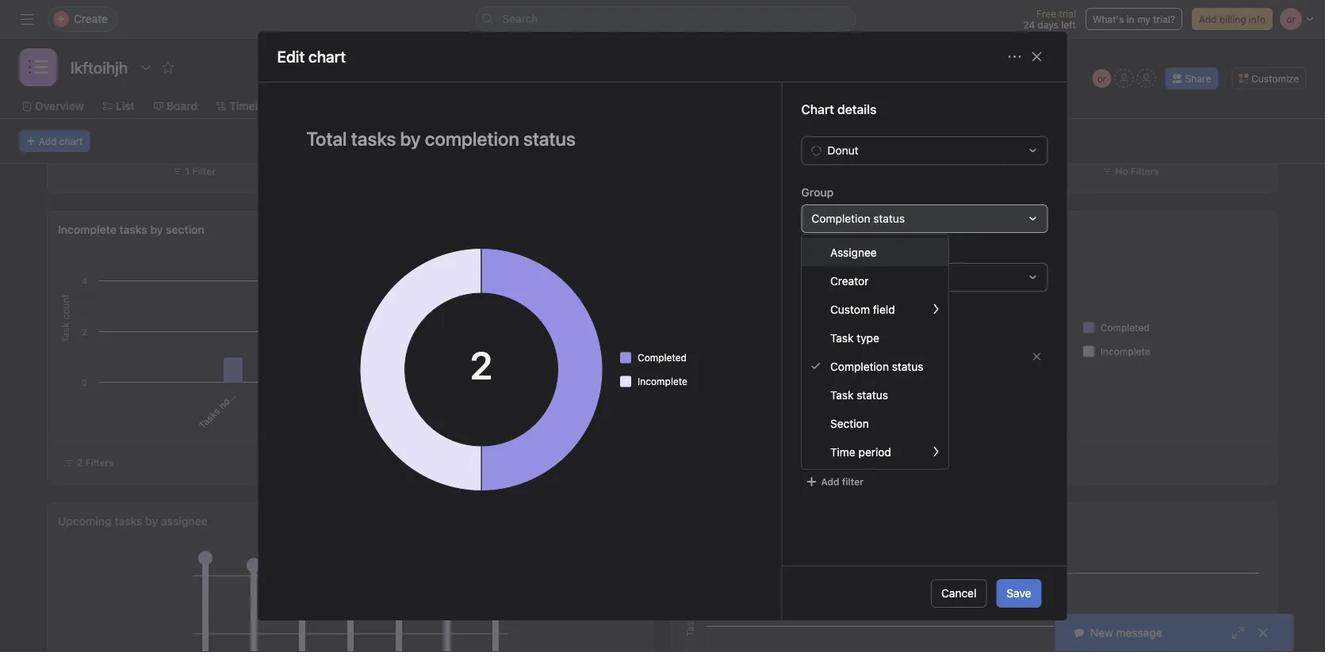 Task type: describe. For each thing, give the bounding box(es) containing it.
more actions image
[[1009, 50, 1021, 63]]

cancel button
[[931, 580, 987, 608]]

timeline
[[229, 100, 274, 113]]

add chart
[[39, 136, 83, 147]]

share button
[[1166, 67, 1219, 90]]

Total tasks by completion status text field
[[296, 121, 744, 157]]

free
[[1037, 8, 1057, 19]]

1 vertical spatial completion
[[831, 360, 889, 373]]

0 vertical spatial task type
[[831, 331, 880, 344]]

time
[[831, 446, 856, 459]]

add billing info button
[[1192, 8, 1273, 30]]

type inside task type link
[[857, 331, 880, 344]]

add filter button
[[802, 471, 868, 493]]

edit chart
[[277, 47, 346, 66]]

a
[[236, 380, 247, 392]]

search
[[503, 12, 538, 25]]

left
[[1062, 19, 1076, 30]]

period
[[859, 446, 892, 459]]

2
[[77, 458, 83, 469]]

section
[[831, 417, 869, 430]]

1 vertical spatial task type
[[802, 351, 846, 363]]

add filter
[[821, 477, 864, 488]]

1 filter
[[185, 166, 216, 177]]

trial?
[[1154, 13, 1176, 25]]

tasks not in a section
[[196, 355, 273, 432]]

1 horizontal spatial incomplete
[[638, 376, 688, 388]]

task status link
[[802, 381, 949, 409]]

group
[[802, 186, 834, 199]]

by assignee
[[145, 515, 208, 528]]

field
[[873, 303, 895, 316]]

filters for no filters
[[1131, 166, 1160, 177]]

close image
[[1257, 628, 1270, 640]]

chart details
[[802, 102, 877, 117]]

total
[[683, 223, 708, 236]]

my
[[1138, 13, 1151, 25]]

overview
[[35, 100, 84, 113]]

or button
[[1093, 69, 1112, 88]]

upcoming tasks by assignee
[[58, 515, 208, 528]]

completion status
[[758, 223, 852, 236]]

task completion over time
[[683, 515, 820, 528]]

over time
[[771, 515, 820, 528]]

not
[[216, 394, 234, 412]]

what's in my trial?
[[1093, 13, 1176, 25]]

24
[[1024, 19, 1035, 30]]

in inside button
[[1127, 13, 1135, 25]]

task status
[[831, 389, 889, 402]]

milestone
[[818, 407, 868, 420]]

completion
[[710, 515, 768, 528]]

completion status inside completion status dropdown button
[[812, 212, 905, 225]]

measure
[[802, 245, 847, 258]]

total tasks by completion status
[[683, 223, 852, 236]]

tasks
[[196, 406, 222, 432]]

2 filters button
[[57, 452, 121, 474]]

filter
[[842, 477, 864, 488]]

tasks for by assignee
[[114, 515, 142, 528]]

custom field link
[[802, 295, 949, 324]]

save button
[[997, 580, 1042, 608]]

by section
[[150, 223, 204, 236]]

donut button
[[802, 136, 1048, 165]]

creator
[[831, 274, 869, 287]]

task type link
[[802, 324, 949, 352]]

add for add billing info
[[1199, 13, 1217, 25]]

filter
[[192, 166, 216, 177]]

creator link
[[802, 267, 949, 295]]

incomplete tasks by section
[[58, 223, 204, 236]]

add chart button
[[19, 130, 90, 152]]



Task type: locate. For each thing, give the bounding box(es) containing it.
approval
[[818, 437, 864, 450]]

days
[[1038, 19, 1059, 30]]

0 vertical spatial completion status
[[812, 212, 905, 225]]

0 vertical spatial filters
[[1131, 166, 1160, 177]]

filters down 'custom'
[[802, 318, 838, 333]]

status up section link
[[857, 389, 889, 402]]

incomplete
[[58, 223, 116, 236], [1101, 346, 1151, 357], [638, 376, 688, 388]]

by
[[742, 223, 755, 236]]

type
[[857, 331, 880, 344], [825, 351, 846, 363]]

what's
[[1093, 13, 1124, 25]]

2 horizontal spatial incomplete
[[1101, 346, 1151, 357]]

expand new message image
[[1232, 628, 1245, 640]]

in inside the tasks not in a section
[[228, 386, 242, 400]]

what's in my trial? button
[[1086, 8, 1183, 30]]

filters for 2 filters
[[85, 458, 114, 469]]

close image
[[1031, 50, 1044, 63]]

1 vertical spatial completed
[[638, 353, 687, 364]]

donut
[[828, 144, 859, 157]]

tasks
[[119, 223, 147, 236], [711, 223, 739, 236], [114, 515, 142, 528]]

add for add chart
[[39, 136, 57, 147]]

search button
[[476, 6, 856, 32]]

task type
[[831, 331, 880, 344], [802, 351, 846, 363]]

no filters
[[1116, 166, 1160, 177]]

1 vertical spatial add
[[39, 136, 57, 147]]

1 horizontal spatial add
[[821, 477, 840, 488]]

board
[[166, 100, 198, 113]]

2 horizontal spatial filters
[[1131, 166, 1160, 177]]

overview link
[[22, 98, 84, 115]]

timeline link
[[217, 98, 274, 115]]

custom
[[831, 303, 870, 316]]

custom field
[[831, 303, 895, 316]]

list
[[116, 100, 135, 113]]

no filters button
[[1099, 163, 1164, 179]]

task type up task status
[[802, 351, 846, 363]]

1 horizontal spatial type
[[857, 331, 880, 344]]

add inside add filter dropdown button
[[821, 477, 840, 488]]

completion down group
[[812, 212, 871, 225]]

search list box
[[476, 6, 856, 32]]

add left billing
[[1199, 13, 1217, 25]]

0 vertical spatial type
[[857, 331, 880, 344]]

add left chart
[[39, 136, 57, 147]]

time period
[[831, 446, 892, 459]]

0 horizontal spatial completed
[[638, 353, 687, 364]]

1 filter button
[[169, 163, 220, 179]]

a button to remove the filter image
[[1032, 352, 1042, 362]]

1
[[185, 166, 190, 177]]

time period link
[[802, 438, 949, 466]]

filters right 2
[[85, 458, 114, 469]]

2 vertical spatial status
[[857, 389, 889, 402]]

completion status up task status link
[[831, 360, 924, 373]]

list link
[[103, 98, 135, 115]]

completion status
[[812, 212, 905, 225], [831, 360, 924, 373]]

0 vertical spatial add
[[1199, 13, 1217, 25]]

add for add filter
[[821, 477, 840, 488]]

0 vertical spatial incomplete
[[58, 223, 116, 236]]

task type down 'custom'
[[831, 331, 880, 344]]

or
[[1098, 73, 1107, 84]]

type down custom field
[[857, 331, 880, 344]]

status for completion status dropdown button
[[874, 212, 905, 225]]

0 vertical spatial completion
[[812, 212, 871, 225]]

status inside dropdown button
[[874, 212, 905, 225]]

None text field
[[67, 53, 132, 82]]

add left the filter
[[821, 477, 840, 488]]

billing
[[1220, 13, 1247, 25]]

assignee
[[831, 246, 877, 259]]

0 vertical spatial in
[[1127, 13, 1135, 25]]

completion status inside completion status link
[[831, 360, 924, 373]]

info
[[1249, 13, 1266, 25]]

0 horizontal spatial in
[[228, 386, 242, 400]]

type up task status
[[825, 351, 846, 363]]

completion status button
[[802, 205, 1048, 233]]

completion status link
[[802, 352, 949, 381]]

1 vertical spatial in
[[228, 386, 242, 400]]

filters
[[1131, 166, 1160, 177], [802, 318, 838, 333], [85, 458, 114, 469]]

add billing info
[[1199, 13, 1266, 25]]

add inside add chart button
[[39, 136, 57, 147]]

2 vertical spatial add
[[821, 477, 840, 488]]

2 vertical spatial incomplete
[[638, 376, 688, 388]]

status up task status link
[[892, 360, 924, 373]]

add
[[1199, 13, 1217, 25], [39, 136, 57, 147], [821, 477, 840, 488]]

share
[[1186, 73, 1212, 84]]

tasks for by
[[711, 223, 739, 236]]

new message
[[1091, 627, 1163, 640]]

1 vertical spatial filters
[[802, 318, 838, 333]]

0 vertical spatial status
[[874, 212, 905, 225]]

task
[[831, 331, 854, 344], [802, 351, 823, 363], [818, 376, 842, 390], [831, 389, 854, 402], [683, 515, 707, 528]]

completed
[[1101, 322, 1150, 334], [638, 353, 687, 364]]

completion inside dropdown button
[[812, 212, 871, 225]]

filters right no
[[1131, 166, 1160, 177]]

save
[[1007, 587, 1032, 601]]

1 horizontal spatial in
[[1127, 13, 1135, 25]]

0 horizontal spatial add
[[39, 136, 57, 147]]

0 vertical spatial completed
[[1101, 322, 1150, 334]]

1 vertical spatial status
[[892, 360, 924, 373]]

1 vertical spatial incomplete
[[1101, 346, 1151, 357]]

0 horizontal spatial filters
[[85, 458, 114, 469]]

status for task status link
[[857, 389, 889, 402]]

0 horizontal spatial incomplete
[[58, 223, 116, 236]]

add to starred image
[[162, 61, 175, 74]]

2 vertical spatial filters
[[85, 458, 114, 469]]

list image
[[29, 58, 48, 77]]

cancel
[[942, 587, 977, 601]]

completion up task status
[[831, 360, 889, 373]]

completion status up "assignee"
[[812, 212, 905, 225]]

board link
[[154, 98, 198, 115]]

section
[[241, 355, 273, 386]]

1 horizontal spatial completed
[[1101, 322, 1150, 334]]

tasks left by
[[711, 223, 739, 236]]

tasks for by section
[[119, 223, 147, 236]]

upcoming
[[58, 515, 112, 528]]

trial
[[1059, 8, 1076, 19]]

in
[[1127, 13, 1135, 25], [228, 386, 242, 400]]

1 vertical spatial type
[[825, 351, 846, 363]]

tasks right upcoming
[[114, 515, 142, 528]]

1 horizontal spatial filters
[[802, 318, 838, 333]]

section link
[[802, 409, 949, 438]]

tasks left by section
[[119, 223, 147, 236]]

no
[[1116, 166, 1129, 177]]

free trial 24 days left
[[1024, 8, 1076, 30]]

status up assignee link
[[874, 212, 905, 225]]

assignee link
[[802, 238, 949, 267]]

0 horizontal spatial type
[[825, 351, 846, 363]]

add inside add billing info button
[[1199, 13, 1217, 25]]

2 horizontal spatial add
[[1199, 13, 1217, 25]]

2 filters
[[77, 458, 114, 469]]

1 vertical spatial completion status
[[831, 360, 924, 373]]

chart
[[59, 136, 83, 147]]



Task type: vqa. For each thing, say whether or not it's contained in the screenshot.
The Leave Task button
no



